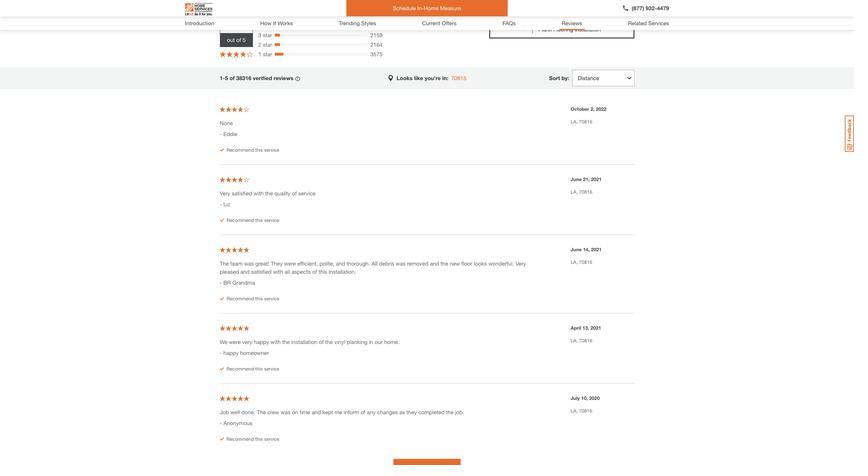 Task type: describe. For each thing, give the bounding box(es) containing it.
by:
[[562, 75, 569, 81]]

2 horizontal spatial was
[[396, 260, 406, 267]]

current
[[422, 20, 441, 26]]

thorough.
[[347, 260, 370, 267]]

measure
[[440, 5, 461, 11]]

(877)
[[632, 5, 644, 11]]

inform
[[344, 409, 359, 415]]

1 star link
[[258, 50, 272, 58]]

works
[[278, 20, 293, 26]]

job
[[220, 409, 229, 415]]

june 21, 2021
[[571, 176, 602, 182]]

of
[[539, 18, 544, 24]]

time
[[300, 409, 310, 415]]

recommend for br
[[227, 296, 254, 302]]

the left quality
[[265, 190, 273, 196]]

24937 4 star
[[258, 13, 386, 29]]

4.2
[[228, 15, 245, 30]]

pleased
[[220, 268, 239, 275]]

5481
[[371, 22, 383, 29]]

june for very satisfied with the quality of service
[[571, 176, 582, 182]]

april 13, 2021
[[571, 325, 601, 331]]

1 la, from the top
[[571, 119, 578, 125]]

polite,
[[320, 260, 335, 267]]

june 14, 2021
[[571, 247, 602, 252]]

2020
[[589, 395, 600, 401]]

liz
[[223, 201, 230, 207]]

1 vertical spatial the
[[257, 409, 266, 415]]

were inside the team was great! they were efficient, polite, and thorough.  all debris was removed and the new floor looks wonderful. very pleased and satisfied with all aspects of this installation.
[[284, 260, 296, 267]]

efficient,
[[297, 260, 318, 267]]

of right quality
[[292, 190, 297, 196]]

they
[[407, 409, 417, 415]]

service for the team was great! they were efficient, polite, and thorough.  all debris was removed and the new floor looks wonderful. very pleased and satisfied with all aspects of this installation.
[[264, 296, 279, 302]]

related
[[628, 20, 647, 26]]

☆ ☆ ☆ ☆ ☆ for none
[[220, 106, 249, 113]]

★ ★ ★ ★ for none
[[220, 106, 243, 113]]

0 horizontal spatial 5
[[225, 75, 228, 81]]

this for - eddie
[[255, 147, 263, 153]]

in:
[[442, 75, 449, 81]]

offers
[[442, 20, 457, 26]]

recommend this service for - happy homeowner
[[227, 366, 279, 372]]

anonymous
[[223, 420, 253, 426]]

schedule in-home measure
[[393, 5, 461, 11]]

recommend this service for - eddie
[[227, 147, 279, 153]]

2 la, 70816 from the top
[[571, 189, 593, 195]]

looks like you're in: 70815
[[397, 75, 467, 81]]

of right 1-
[[230, 75, 235, 81]]

plank
[[539, 26, 552, 32]]

2022
[[596, 106, 607, 112]]

as
[[400, 409, 405, 415]]

and up grandma
[[241, 268, 250, 275]]

1 horizontal spatial 5
[[243, 36, 246, 43]]

☆ ☆ ☆ ☆ ☆ for the team was great! they were efficient, polite, and thorough.  all debris was removed and the new floor looks wonderful. very pleased and satisfied with all aspects of this installation.
[[220, 247, 249, 253]]

2159 2 star
[[258, 32, 383, 48]]

0 horizontal spatial was
[[244, 260, 254, 267]]

70816 for home.
[[579, 338, 593, 344]]

0 horizontal spatial very
[[220, 190, 230, 196]]

1 la, 70816 from the top
[[571, 119, 593, 125]]

eddie
[[223, 131, 237, 137]]

this for - br grandma
[[255, 296, 263, 302]]

of right out
[[236, 36, 241, 43]]

completed
[[419, 409, 445, 415]]

of right the installation
[[319, 339, 324, 345]]

this inside the team was great! they were efficient, polite, and thorough.  all debris was removed and the new floor looks wonderful. very pleased and satisfied with all aspects of this installation.
[[319, 268, 327, 275]]

they
[[271, 260, 283, 267]]

2021 for removed
[[591, 247, 602, 252]]

related services
[[628, 20, 669, 26]]

trending
[[339, 20, 360, 26]]

la, 70816 for removed
[[571, 259, 593, 265]]

- eddie
[[220, 131, 237, 137]]

38316
[[236, 75, 252, 81]]

la, 70816 for home.
[[571, 338, 593, 344]]

10,
[[581, 395, 588, 401]]

☆ ☆ ☆ ☆ ☆ for job well done. the crew was on time and kept me inform of any changes as they completed the job.
[[220, 395, 249, 402]]

13,
[[583, 325, 589, 331]]

2021 for home.
[[591, 325, 601, 331]]

great!
[[256, 260, 269, 267]]

flooring
[[554, 26, 573, 32]]

all
[[372, 260, 378, 267]]

1 star from the top
[[263, 13, 272, 19]]

installation.
[[329, 268, 356, 275]]

vinyl
[[335, 339, 345, 345]]

star for 4
[[263, 22, 272, 29]]

- for - happy homeowner
[[220, 350, 222, 356]]

services
[[649, 20, 669, 26]]

star for 1
[[263, 51, 272, 57]]

schedule
[[393, 5, 416, 11]]

faqs
[[503, 20, 516, 26]]

21,
[[583, 176, 590, 182]]

planking
[[347, 339, 368, 345]]

installation
[[292, 339, 318, 345]]

we
[[220, 339, 228, 345]]

service for job well done. the crew was on time and kept me inform of any changes as they completed the job.
[[264, 436, 279, 442]]

the left vinyl in the bottom of the page
[[325, 339, 333, 345]]

verified
[[253, 75, 272, 81]]

- for - br grandma
[[220, 279, 222, 286]]

recommend for liz
[[227, 217, 254, 223]]

the inside the team was great! they were efficient, polite, and thorough.  all debris was removed and the new floor looks wonderful. very pleased and satisfied with all aspects of this installation.
[[220, 260, 229, 267]]

any
[[367, 409, 376, 415]]

service for none
[[264, 147, 279, 153]]

done.
[[242, 409, 255, 415]]

looks
[[474, 260, 487, 267]]

0 vertical spatial 2021
[[591, 176, 602, 182]]

the left job.
[[446, 409, 454, 415]]

(877) 932-4479
[[632, 5, 669, 11]]

0 vertical spatial satisfied
[[232, 190, 252, 196]]

this for - liz
[[255, 217, 263, 223]]

2159
[[371, 32, 383, 38]]

in
[[369, 339, 373, 345]]

we were very happy with the installation of the vinyl planking in our home.
[[220, 339, 400, 345]]

april
[[571, 325, 581, 331]]

all
[[285, 268, 290, 275]]

very
[[242, 339, 252, 345]]

changes
[[377, 409, 398, 415]]

and right removed
[[430, 260, 439, 267]]

reviews
[[562, 20, 582, 26]]

feedback link image
[[845, 115, 855, 152]]

reviews
[[274, 75, 294, 81]]

2164
[[371, 41, 383, 48]]

star for 2
[[263, 41, 272, 48]]

recommend this service for - liz
[[227, 217, 279, 223]]

3575
[[371, 51, 383, 57]]

- for - anonymous
[[220, 420, 222, 426]]

- happy homeowner
[[220, 350, 269, 356]]

july
[[571, 395, 580, 401]]

kept
[[323, 409, 333, 415]]

la, for removed
[[571, 259, 578, 265]]



Task type: vqa. For each thing, say whether or not it's contained in the screenshot.
UPDATE YOUR BATH SHOP NOW LINK
no



Task type: locate. For each thing, give the bounding box(es) containing it.
★ ★ ★ ★ ★ up we
[[220, 325, 249, 332]]

vinyl
[[604, 18, 615, 24]]

star
[[263, 13, 272, 19], [263, 22, 272, 29], [263, 32, 272, 38], [263, 41, 272, 48], [263, 51, 272, 57]]

2 - from the top
[[220, 201, 222, 207]]

3 la, 70816 from the top
[[571, 259, 593, 265]]

the left the installation
[[282, 339, 290, 345]]

was left on on the left of the page
[[281, 409, 291, 415]]

la, for any
[[571, 408, 578, 414]]

2 star link
[[258, 41, 272, 49]]

and
[[336, 260, 345, 267], [430, 260, 439, 267], [241, 268, 250, 275], [312, 409, 321, 415]]

☆ ☆ ☆ ☆ ☆ for very satisfied with the quality of service
[[220, 176, 249, 183]]

happy down we
[[223, 350, 239, 356]]

☆ ☆ ☆ ☆ ☆ up liz
[[220, 176, 249, 183]]

recommend down eddie
[[227, 147, 254, 153]]

recommend for happy
[[227, 366, 254, 372]]

1 ☆ ☆ ☆ ☆ ☆ from the top
[[220, 50, 253, 58]]

70816 down 13,
[[579, 338, 593, 344]]

was
[[244, 260, 254, 267], [396, 260, 406, 267], [281, 409, 291, 415]]

recommend this service for - br grandma
[[227, 296, 279, 302]]

star for 3
[[263, 32, 272, 38]]

5 70816 from the top
[[579, 408, 593, 414]]

june left 21,
[[571, 176, 582, 182]]

3 star link
[[258, 31, 272, 39]]

you're
[[425, 75, 441, 81]]

★ ★ ★ ★
[[220, 106, 243, 113], [220, 176, 243, 183]]

1 horizontal spatial the
[[257, 409, 266, 415]]

★ ★ ★ ★ ★
[[220, 50, 253, 58], [220, 247, 249, 253], [220, 325, 249, 332], [220, 395, 249, 402]]

la, 70816 down june 14, 2021
[[571, 259, 593, 265]]

2 star from the top
[[263, 22, 272, 29]]

1 vertical spatial 2021
[[591, 247, 602, 252]]

our
[[375, 339, 383, 345]]

2164 1 star
[[258, 41, 383, 57]]

0 vertical spatial were
[[284, 260, 296, 267]]

1 horizontal spatial were
[[284, 260, 296, 267]]

june left the 14,
[[571, 247, 582, 252]]

☆ ☆ ☆ ☆ ☆ up none
[[220, 106, 249, 113]]

la, down june 21, 2021 on the top of page
[[571, 189, 578, 195]]

very inside the team was great! they were efficient, polite, and thorough.  all debris was removed and the new floor looks wonderful. very pleased and satisfied with all aspects of this installation.
[[516, 260, 526, 267]]

none
[[220, 120, 233, 126]]

0 vertical spatial very
[[220, 190, 230, 196]]

6 ☆ ☆ ☆ ☆ ☆ from the top
[[220, 395, 249, 402]]

2021
[[591, 176, 602, 182], [591, 247, 602, 252], [591, 325, 601, 331]]

4 - from the top
[[220, 350, 222, 356]]

wonderful.
[[489, 260, 514, 267]]

3 la, from the top
[[571, 259, 578, 265]]

★ ★ ★ ★ ★ for were
[[220, 325, 249, 332]]

★
[[220, 50, 226, 58], [227, 50, 233, 58], [233, 50, 239, 58], [240, 50, 246, 58], [247, 50, 253, 58], [220, 106, 225, 113], [226, 106, 231, 113], [232, 106, 237, 113], [238, 106, 243, 113], [220, 176, 225, 183], [226, 176, 231, 183], [232, 176, 237, 183], [238, 176, 243, 183], [220, 247, 225, 253], [226, 247, 231, 253], [232, 247, 237, 253], [238, 247, 243, 253], [244, 247, 249, 253], [220, 325, 225, 332], [226, 325, 231, 332], [232, 325, 237, 332], [238, 325, 243, 332], [244, 325, 249, 332], [220, 395, 225, 402], [226, 395, 231, 402], [232, 395, 237, 402], [238, 395, 243, 402], [244, 395, 249, 402]]

the left crew
[[257, 409, 266, 415]]

la, down april
[[571, 338, 578, 344]]

with right very
[[271, 339, 281, 345]]

star right 3
[[263, 32, 272, 38]]

star inside 5481 3 star
[[263, 32, 272, 38]]

0 horizontal spatial were
[[229, 339, 241, 345]]

the left new
[[441, 260, 449, 267]]

70816 down october 2, 2022 at the right top of the page
[[579, 119, 593, 125]]

☆ ☆ ☆ ☆ ☆ up team
[[220, 247, 249, 253]]

3 recommend this service from the top
[[227, 296, 279, 302]]

☆ ☆ ☆ ☆ ☆ up well
[[220, 395, 249, 402]]

very
[[220, 190, 230, 196], [516, 260, 526, 267]]

recommend this service down grandma
[[227, 296, 279, 302]]

grandma
[[232, 279, 255, 286]]

recommend this service down liz
[[227, 217, 279, 223]]

of down 'efficient,' on the bottom left of page
[[312, 268, 317, 275]]

1 vertical spatial 5
[[243, 36, 246, 43]]

- for - eddie
[[220, 131, 222, 137]]

recommend down - br grandma
[[227, 296, 254, 302]]

3 ☆ ☆ ☆ ☆ ☆ from the top
[[220, 176, 249, 183]]

la, 70816 down 10,
[[571, 408, 593, 414]]

0 vertical spatial happy
[[254, 339, 269, 345]]

this for - anonymous
[[255, 436, 263, 442]]

70816 for removed
[[579, 259, 593, 265]]

crew
[[268, 409, 279, 415]]

2021 right 21,
[[591, 176, 602, 182]]

4 70816 from the top
[[579, 338, 593, 344]]

5 star
[[258, 13, 272, 19]]

introduction
[[185, 20, 214, 26]]

very right wonderful.
[[516, 260, 526, 267]]

styles
[[361, 20, 376, 26]]

satisfied inside the team was great! they were efficient, polite, and thorough.  all debris was removed and the new floor looks wonderful. very pleased and satisfied with all aspects of this installation.
[[251, 268, 272, 275]]

1 june from the top
[[571, 176, 582, 182]]

70816 down 'july 10, 2020'
[[579, 408, 593, 414]]

3 70816 from the top
[[579, 259, 593, 265]]

5
[[258, 13, 261, 19], [243, 36, 246, 43], [225, 75, 228, 81]]

2 vertical spatial 5
[[225, 75, 228, 81]]

star inside 2159 2 star
[[263, 41, 272, 48]]

3 - from the top
[[220, 279, 222, 286]]

with left quality
[[254, 190, 264, 196]]

recommend for eddie
[[227, 147, 254, 153]]

1 horizontal spatial was
[[281, 409, 291, 415]]

in-
[[418, 5, 424, 11]]

0 horizontal spatial the
[[220, 260, 229, 267]]

3
[[258, 32, 261, 38]]

la, down july
[[571, 408, 578, 414]]

4 star link
[[258, 21, 272, 30]]

the inside the team was great! they were efficient, polite, and thorough.  all debris was removed and the new floor looks wonderful. very pleased and satisfied with all aspects of this installation.
[[441, 260, 449, 267]]

★ ★ ★ ★ ★ for well
[[220, 395, 249, 402]]

schedule in-home measure button
[[347, 0, 508, 16]]

recommend down anonymous
[[227, 436, 254, 442]]

happy up the homeowner
[[254, 339, 269, 345]]

☆ ☆ ☆ ☆ ☆ for we were very happy with the installation of the vinyl planking in our home.
[[220, 325, 249, 332]]

of left 'any'
[[361, 409, 366, 415]]

★ ★ ★ ★ up none
[[220, 106, 243, 113]]

2021 right 13,
[[591, 325, 601, 331]]

was right team
[[244, 260, 254, 267]]

4 recommend this service from the top
[[227, 366, 279, 372]]

recommend this service for - anonymous
[[227, 436, 279, 442]]

0 vertical spatial 5
[[258, 13, 261, 19]]

2021 right the 14,
[[591, 247, 602, 252]]

the up pleased
[[220, 260, 229, 267]]

1
[[258, 51, 261, 57]]

of inside the team was great! they were efficient, polite, and thorough.  all debris was removed and the new floor looks wonderful. very pleased and satisfied with all aspects of this installation.
[[312, 268, 317, 275]]

2 june from the top
[[571, 247, 582, 252]]

70816 down june 21, 2021 on the top of page
[[579, 189, 593, 195]]

2 vertical spatial 2021
[[591, 325, 601, 331]]

5 left "38316"
[[225, 75, 228, 81]]

la, for home.
[[571, 338, 578, 344]]

★ ★ ★ ★ ★ for team
[[220, 247, 249, 253]]

star right the 1
[[263, 51, 272, 57]]

★ ★ ★ ★ for very satisfied with the quality of service
[[220, 176, 243, 183]]

2 ★ ★ ★ ★ from the top
[[220, 176, 243, 183]]

job well done. the crew was on time and kept me inform of any changes as they completed the job.
[[220, 409, 465, 415]]

like
[[414, 75, 423, 81]]

with down they
[[273, 268, 283, 275]]

★ ★ ★ ★ ★ up well
[[220, 395, 249, 402]]

4
[[258, 22, 261, 29]]

recommend
[[227, 147, 254, 153], [227, 217, 254, 223], [227, 296, 254, 302], [227, 366, 254, 372], [227, 436, 254, 442]]

(877) 932-4479 link
[[623, 4, 669, 12]]

0 vertical spatial ★ ★ ★ ★
[[220, 106, 243, 113]]

70815 link
[[451, 75, 467, 81]]

5 up how
[[258, 13, 261, 19]]

la, 70816 down 13,
[[571, 338, 593, 344]]

la, 70816 down october
[[571, 119, 593, 125]]

october 2, 2022
[[571, 106, 607, 112]]

-
[[220, 131, 222, 137], [220, 201, 222, 207], [220, 279, 222, 286], [220, 350, 222, 356], [220, 420, 222, 426]]

4 ☆ ☆ ☆ ☆ ☆ from the top
[[220, 247, 249, 253]]

★ ★ ★ ★ ★ up team
[[220, 247, 249, 253]]

1 - from the top
[[220, 131, 222, 137]]

78%
[[501, 18, 527, 33]]

star up how
[[263, 13, 272, 19]]

2 horizontal spatial 5
[[258, 13, 261, 19]]

- down we
[[220, 350, 222, 356]]

trending styles
[[339, 20, 376, 26]]

with inside the team was great! they were efficient, polite, and thorough.  all debris was removed and the new floor looks wonderful. very pleased and satisfied with all aspects of this installation.
[[273, 268, 283, 275]]

very up - liz
[[220, 190, 230, 196]]

la,
[[571, 119, 578, 125], [571, 189, 578, 195], [571, 259, 578, 265], [571, 338, 578, 344], [571, 408, 578, 414]]

4 recommend from the top
[[227, 366, 254, 372]]

5 recommend this service from the top
[[227, 436, 279, 442]]

quality
[[275, 190, 291, 196]]

1 horizontal spatial very
[[516, 260, 526, 267]]

1 vertical spatial ★ ★ ★ ★
[[220, 176, 243, 183]]

out
[[227, 36, 235, 43]]

la, down october
[[571, 119, 578, 125]]

- liz
[[220, 201, 230, 207]]

4 la, 70816 from the top
[[571, 338, 593, 344]]

service for we were very happy with the installation of the vinyl planking in our home.
[[264, 366, 279, 372]]

june
[[571, 176, 582, 182], [571, 247, 582, 252]]

5 star from the top
[[263, 51, 272, 57]]

- left br
[[220, 279, 222, 286]]

0 vertical spatial with
[[254, 190, 264, 196]]

5 - from the top
[[220, 420, 222, 426]]

4 ★ ★ ★ ★ ★ from the top
[[220, 395, 249, 402]]

recommend for anonymous
[[227, 436, 254, 442]]

1 ★ ★ ★ ★ from the top
[[220, 106, 243, 113]]

5 recommend from the top
[[227, 436, 254, 442]]

2 ★ ★ ★ ★ ★ from the top
[[220, 247, 249, 253]]

june for the team was great! they were efficient, polite, and thorough.  all debris was removed and the new floor looks wonderful. very pleased and satisfied with all aspects of this installation.
[[571, 247, 582, 252]]

1-
[[220, 75, 225, 81]]

70816 for any
[[579, 408, 593, 414]]

happy
[[254, 339, 269, 345], [223, 350, 239, 356]]

5 right out
[[243, 36, 246, 43]]

star inside 2164 1 star
[[263, 51, 272, 57]]

recommend this service down the homeowner
[[227, 366, 279, 372]]

recommend
[[573, 18, 602, 24]]

3 recommend from the top
[[227, 296, 254, 302]]

homeowner
[[240, 350, 269, 356]]

the team was great! they were efficient, polite, and thorough.  all debris was removed and the new floor looks wonderful. very pleased and satisfied with all aspects of this installation.
[[220, 260, 526, 275]]

recommend this service down anonymous
[[227, 436, 279, 442]]

1 vertical spatial satisfied
[[251, 268, 272, 275]]

this for - happy homeowner
[[255, 366, 263, 372]]

me
[[335, 409, 342, 415]]

- left liz
[[220, 201, 222, 207]]

3 ★ ★ ★ ★ ★ from the top
[[220, 325, 249, 332]]

service for very satisfied with the quality of service
[[264, 217, 279, 223]]

5481 3 star
[[258, 22, 383, 38]]

☆ ☆ ☆ ☆ ☆ up we
[[220, 325, 249, 332]]

br
[[223, 279, 231, 286]]

★ ★ ★ ★ ★ down "out of 5"
[[220, 50, 253, 58]]

2 ☆ ☆ ☆ ☆ ☆ from the top
[[220, 106, 249, 113]]

recommend down - happy homeowner at bottom
[[227, 366, 254, 372]]

installation
[[575, 26, 601, 32]]

5 star link
[[258, 12, 272, 20]]

were right we
[[229, 339, 241, 345]]

☆ ☆ ☆ ☆ ☆ down "out of 5"
[[220, 50, 253, 58]]

☆ ☆ ☆ ☆ ☆
[[220, 50, 253, 58], [220, 106, 249, 113], [220, 176, 249, 183], [220, 247, 249, 253], [220, 325, 249, 332], [220, 395, 249, 402]]

1 vertical spatial were
[[229, 339, 241, 345]]

star inside 24937 4 star
[[263, 22, 272, 29]]

recommend this service down eddie
[[227, 147, 279, 153]]

1 recommend from the top
[[227, 147, 254, 153]]

and right the time
[[312, 409, 321, 415]]

very satisfied with the quality of service
[[220, 190, 316, 196]]

70816 down june 14, 2021
[[579, 259, 593, 265]]

1 recommend this service from the top
[[227, 147, 279, 153]]

2 la, from the top
[[571, 189, 578, 195]]

2 recommend this service from the top
[[227, 217, 279, 223]]

la, down june 14, 2021
[[571, 259, 578, 265]]

4479
[[657, 5, 669, 11]]

2 vertical spatial with
[[271, 339, 281, 345]]

removed
[[407, 260, 429, 267]]

2 70816 from the top
[[579, 189, 593, 195]]

1 vertical spatial happy
[[223, 350, 239, 356]]

★ ★ ★ ★ up liz
[[220, 176, 243, 183]]

it
[[273, 20, 276, 26]]

debris
[[379, 260, 394, 267]]

sort by:
[[549, 75, 569, 81]]

- left eddie
[[220, 131, 222, 137]]

4 la, from the top
[[571, 338, 578, 344]]

was right debris
[[396, 260, 406, 267]]

star left "it"
[[263, 22, 272, 29]]

- down job
[[220, 420, 222, 426]]

1 ★ ★ ★ ★ ★ from the top
[[220, 50, 253, 58]]

1 vertical spatial june
[[571, 247, 582, 252]]

la, 70816 for any
[[571, 408, 593, 414]]

5 la, 70816 from the top
[[571, 408, 593, 414]]

- anonymous
[[220, 420, 253, 426]]

on
[[292, 409, 298, 415]]

0 vertical spatial the
[[220, 260, 229, 267]]

0 vertical spatial june
[[571, 176, 582, 182]]

5 ☆ ☆ ☆ ☆ ☆ from the top
[[220, 325, 249, 332]]

- br grandma
[[220, 279, 255, 286]]

and up the installation.
[[336, 260, 345, 267]]

job.
[[455, 409, 465, 415]]

- for - liz
[[220, 201, 222, 207]]

3 star from the top
[[263, 32, 272, 38]]

customers
[[546, 18, 572, 24]]

do it for you logo image
[[185, 0, 212, 19]]

1 vertical spatial with
[[273, 268, 283, 275]]

4 star from the top
[[263, 41, 272, 48]]

2 recommend from the top
[[227, 217, 254, 223]]

0 horizontal spatial happy
[[223, 350, 239, 356]]

were up all
[[284, 260, 296, 267]]

1 70816 from the top
[[579, 119, 593, 125]]

5 la, from the top
[[571, 408, 578, 414]]

1 vertical spatial very
[[516, 260, 526, 267]]

2,
[[591, 106, 595, 112]]

recommend down liz
[[227, 217, 254, 223]]

la, 70816 down june 21, 2021 on the top of page
[[571, 189, 593, 195]]

1 horizontal spatial happy
[[254, 339, 269, 345]]

star right "2"
[[263, 41, 272, 48]]

july 10, 2020
[[571, 395, 600, 401]]

la, 70816
[[571, 119, 593, 125], [571, 189, 593, 195], [571, 259, 593, 265], [571, 338, 593, 344], [571, 408, 593, 414]]



